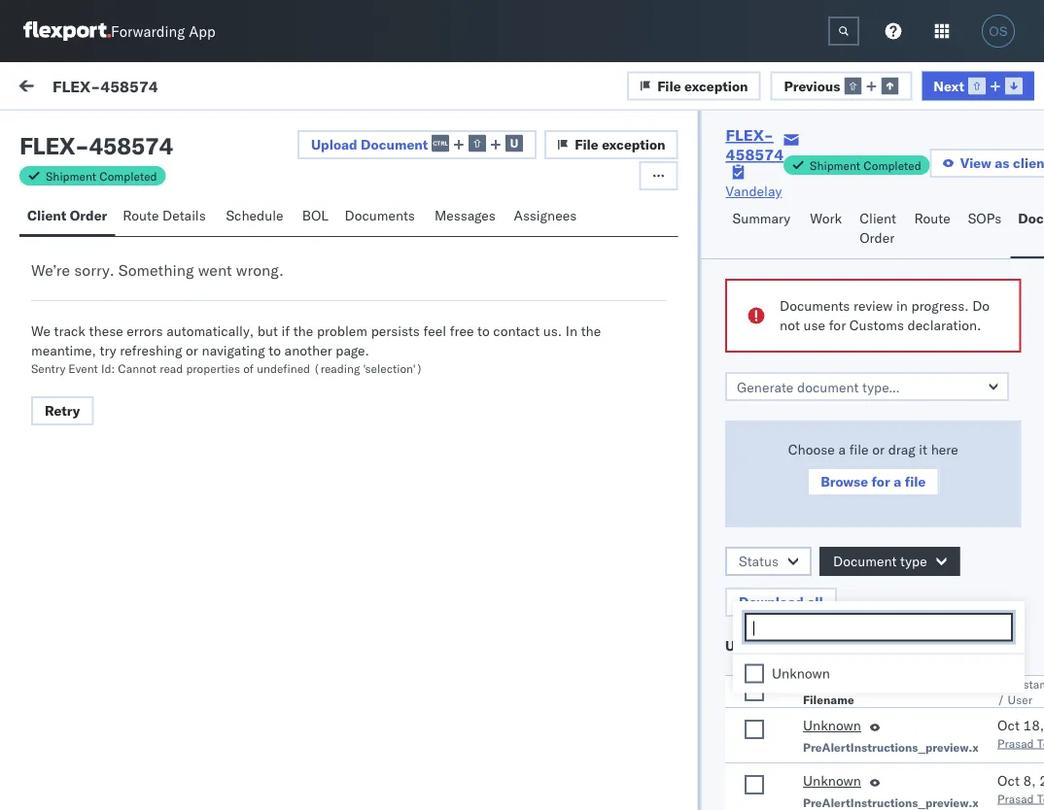 Task type: locate. For each thing, give the bounding box(es) containing it.
oct left 18,
[[997, 718, 1019, 735]]

test up errors
[[138, 303, 163, 320]]

0 vertical spatial documents
[[345, 207, 415, 224]]

1 vertical spatial order
[[860, 229, 895, 246]]

us.
[[543, 323, 562, 340]]

0 horizontal spatial to
[[269, 342, 281, 359]]

1 ttt from the top
[[58, 244, 73, 261]]

1 vertical spatial documents
[[779, 298, 850, 315]]

None checkbox
[[744, 683, 764, 702]]

1 vertical spatial j
[[66, 399, 70, 411]]

zhao
[[167, 211, 197, 228], [167, 303, 197, 320], [167, 396, 197, 413]]

0 vertical spatial for
[[829, 317, 846, 334]]

review
[[853, 298, 893, 315]]

1 vertical spatial message
[[226, 123, 283, 141]]

1 am from the top
[[491, 229, 513, 246]]

oct inside oct 8, 2 prasad te
[[997, 773, 1019, 790]]

1 vertical spatial unknown link
[[803, 772, 861, 795]]

flex- 458574 up vandelay
[[726, 125, 784, 164]]

page.
[[336, 342, 369, 359]]

1 vertical spatial 2
[[1039, 773, 1044, 790]]

these
[[89, 323, 123, 340]]

0 horizontal spatial exception
[[602, 136, 666, 153]]

1 prasad from the top
[[997, 737, 1034, 751]]

0 vertical spatial message
[[144, 80, 201, 97]]

work
[[56, 75, 106, 102], [848, 169, 873, 183]]

1 horizontal spatial shipment
[[810, 158, 861, 173]]

20,
[[384, 229, 405, 246], [384, 322, 405, 339]]

ttt right we at the top
[[58, 337, 73, 354]]

file up browse for a file
[[849, 441, 868, 458]]

type
[[863, 677, 890, 692]]

te inside oct 18,  prasad te
[[1037, 737, 1044, 751]]

0 horizontal spatial file
[[849, 441, 868, 458]]

documents button
[[337, 198, 427, 236]]

order for client order button to the left
[[70, 207, 107, 224]]

- for dec 20, 2026, 12:35 am pst
[[580, 322, 588, 339]]

1 j z from the top
[[66, 213, 76, 225]]

jason-test zhao down "cannot"
[[94, 396, 197, 413]]

for down choose a file or drag it here
[[871, 474, 890, 491]]

2 2026, from the top
[[408, 322, 446, 339]]

oct for oct 8, 2
[[997, 773, 1019, 790]]

prasad inside oct 18,  prasad te
[[997, 737, 1034, 751]]

0 vertical spatial file
[[657, 77, 681, 94]]

bol button
[[294, 198, 337, 236]]

1 vertical spatial document
[[833, 553, 896, 570]]

2 zhao from the top
[[167, 303, 197, 320]]

zhao up automatically,
[[167, 303, 197, 320]]

work for related
[[848, 169, 873, 183]]

1 vertical spatial unknown
[[803, 718, 861, 735]]

messages
[[435, 207, 496, 224]]

1 prealertinstructions_preview.xlsx from the top
[[803, 740, 995, 755]]

2 horizontal spatial message
[[226, 123, 283, 141]]

shipment down flex
[[46, 169, 96, 183]]

download
[[739, 594, 803, 611]]

0 vertical spatial j z
[[66, 213, 76, 225]]

document type button
[[819, 547, 960, 577]]

try
[[100, 342, 116, 359]]

flex- 458574 link
[[726, 125, 784, 164]]

order right work button
[[860, 229, 895, 246]]

1 horizontal spatial client order
[[860, 210, 897, 246]]

0 vertical spatial unknown link
[[803, 717, 861, 740]]

2 ttt from the top
[[58, 337, 73, 354]]

1 vertical spatial file
[[904, 474, 926, 491]]

0 horizontal spatial shipment
[[46, 169, 96, 183]]

2 vertical spatial jason-
[[94, 396, 138, 413]]

previous button
[[771, 71, 912, 100]]

prealertinstructions_preview.xlsx for oct 18, 
[[803, 740, 995, 755]]

type
[[900, 553, 927, 570]]

1 vertical spatial jason-test zhao
[[94, 303, 197, 320]]

1 horizontal spatial (0)
[[182, 123, 207, 141]]

1 vertical spatial jason-
[[94, 303, 138, 320]]

file down it
[[904, 474, 926, 491]]

te down 18,
[[1037, 737, 1044, 751]]

do
[[972, 298, 990, 315]]

prasad
[[997, 737, 1034, 751], [997, 792, 1034, 807]]

uploaded
[[725, 638, 787, 655]]

1 horizontal spatial work
[[848, 169, 873, 183]]

test down "cannot"
[[138, 396, 163, 413]]

test for dec 20, 2026, 12:35 am pst
[[138, 303, 163, 320]]

to
[[477, 323, 490, 340], [269, 342, 281, 359]]

zhao up we're sorry. something went wrong.
[[167, 211, 197, 228]]

jason- up these
[[94, 303, 138, 320]]

flex- 458574 down filename
[[803, 787, 895, 804]]

jason- down id:
[[94, 396, 138, 413]]

1 vertical spatial -
[[580, 229, 588, 246]]

or down automatically,
[[186, 342, 198, 359]]

a down drag
[[893, 474, 901, 491]]

flex- 458574 down browse
[[803, 508, 895, 525]]

client order right work button
[[860, 210, 897, 246]]

1 jason-test zhao from the top
[[94, 211, 197, 228]]

0 horizontal spatial order
[[70, 207, 107, 224]]

documents for documents
[[345, 207, 415, 224]]

(0) right internal
[[182, 123, 207, 141]]

0 vertical spatial 2026,
[[408, 229, 446, 246]]

timestam
[[997, 677, 1044, 707]]

document right upload
[[361, 136, 428, 153]]

20, up 'selection')
[[384, 322, 405, 339]]

0 horizontal spatial documents
[[345, 207, 415, 224]]

z down event
[[70, 399, 76, 411]]

completed down flex - 458574
[[99, 169, 157, 183]]

resize handle column header
[[324, 162, 347, 811], [547, 162, 571, 811], [771, 162, 794, 811], [995, 162, 1018, 811]]

3 zhao from the top
[[167, 396, 197, 413]]

work up external (0)
[[56, 75, 106, 102]]

1 vertical spatial to
[[269, 342, 281, 359]]

1 vertical spatial ttt
[[58, 337, 73, 354]]

for inside "documents review in progress. do not use for customs declaration."
[[829, 317, 846, 334]]

documents right the bol button on the top left
[[345, 207, 415, 224]]

(0) right external
[[86, 123, 111, 141]]

458574
[[100, 76, 158, 96], [89, 131, 173, 160], [726, 145, 784, 164], [844, 229, 895, 246], [844, 322, 895, 339], [844, 415, 895, 432], [844, 508, 895, 525], [844, 601, 895, 618], [844, 694, 895, 711], [844, 787, 895, 804]]

prasad down '8,'
[[997, 792, 1034, 807]]

document inside document type button
[[833, 553, 896, 570]]

0 vertical spatial jason-
[[94, 211, 138, 228]]

shipment
[[810, 158, 861, 173], [46, 169, 96, 183]]

1 vertical spatial zhao
[[167, 303, 197, 320]]

view as clien
[[960, 155, 1044, 172]]

1 vertical spatial work
[[848, 169, 873, 183]]

2 vertical spatial test
[[138, 396, 163, 413]]

0 vertical spatial te
[[1037, 737, 1044, 751]]

order inside client order
[[860, 229, 895, 246]]

1 2026, from the top
[[408, 229, 446, 246]]

j up we're
[[66, 213, 70, 225]]

2 prealertinstructions_preview.xlsx from the top
[[803, 796, 995, 810]]

2 resize handle column header from the left
[[547, 162, 571, 811]]

1 te from the top
[[1037, 737, 1044, 751]]

pst
[[516, 229, 540, 246], [516, 322, 540, 339]]

route
[[123, 207, 159, 224], [915, 210, 951, 227]]

1 horizontal spatial for
[[871, 474, 890, 491]]

oct for oct 18, 
[[997, 718, 1019, 735]]

client order button up we're
[[19, 198, 115, 236]]

0 vertical spatial document
[[361, 136, 428, 153]]

1 test from the top
[[138, 211, 163, 228]]

1 20, from the top
[[384, 229, 405, 246]]

0 vertical spatial oct
[[997, 718, 1019, 735]]

timestam button
[[993, 673, 1044, 708]]

None text field
[[828, 17, 860, 46], [752, 620, 1011, 637], [828, 17, 860, 46], [752, 620, 1011, 637]]

None checkbox
[[745, 665, 764, 684], [744, 721, 764, 740], [744, 776, 764, 795], [745, 665, 764, 684], [744, 721, 764, 740], [744, 776, 764, 795]]

prasad down 18,
[[997, 737, 1034, 751]]

0 vertical spatial ttt
[[58, 244, 73, 261]]

am right 12:36
[[491, 229, 513, 246]]

1 horizontal spatial exception
[[685, 77, 748, 94]]

0 horizontal spatial (0)
[[86, 123, 111, 141]]

2 inside oct 8, 2 prasad te
[[1039, 773, 1044, 790]]

download all button
[[725, 588, 837, 617]]

uploaded files ∙ 2
[[725, 638, 843, 655]]

documents inside documents button
[[345, 207, 415, 224]]

to right free
[[477, 323, 490, 340]]

document type
[[833, 553, 927, 570]]

1 horizontal spatial the
[[581, 323, 601, 340]]

0 vertical spatial 2
[[835, 638, 843, 655]]

j z
[[66, 213, 76, 225], [66, 399, 76, 411]]

upload document
[[311, 136, 428, 153]]

2 jason-test zhao from the top
[[94, 303, 197, 320]]

0 vertical spatial to
[[477, 323, 490, 340]]

1 horizontal spatial shipment completed
[[810, 158, 922, 173]]

1 vertical spatial 2026,
[[408, 322, 446, 339]]

0 vertical spatial or
[[186, 342, 198, 359]]

(0)
[[86, 123, 111, 141], [182, 123, 207, 141]]

1 vertical spatial z
[[70, 399, 76, 411]]

pst down 'assignees'
[[516, 229, 540, 246]]

zhao down read on the left of the page
[[167, 396, 197, 413]]

of
[[243, 361, 254, 376]]

order up the sorry.
[[70, 207, 107, 224]]

pst for dec 20, 2026, 12:36 am pst
[[516, 229, 540, 246]]

2 pst from the top
[[516, 322, 540, 339]]

1 horizontal spatial client
[[860, 210, 897, 227]]

file
[[657, 77, 681, 94], [575, 136, 599, 153]]

0 vertical spatial prasad
[[997, 737, 1034, 751]]

2 vertical spatial -
[[580, 322, 588, 339]]

0 horizontal spatial client
[[27, 207, 66, 224]]

1 horizontal spatial route
[[915, 210, 951, 227]]

0 horizontal spatial message
[[60, 169, 107, 183]]

te down oct 18,  prasad te
[[1037, 792, 1044, 807]]

unknown link
[[803, 717, 861, 740], [803, 772, 861, 795]]

file
[[849, 441, 868, 458], [904, 474, 926, 491]]

assignees
[[514, 207, 577, 224]]

am
[[491, 229, 513, 246], [491, 322, 513, 339]]

my
[[19, 75, 50, 102]]

1 horizontal spatial client order button
[[852, 201, 907, 259]]

route button
[[907, 201, 960, 259]]

another
[[285, 342, 332, 359]]

1 horizontal spatial a
[[893, 474, 901, 491]]

test up something at the left top of the page
[[138, 211, 163, 228]]

file exception
[[657, 77, 748, 94], [575, 136, 666, 153]]

details
[[162, 207, 206, 224]]

in
[[566, 323, 578, 340]]

flex- down filename
[[803, 787, 844, 804]]

2 dec from the top
[[356, 322, 380, 339]]

2 vertical spatial zhao
[[167, 396, 197, 413]]

client up we're
[[27, 207, 66, 224]]

j down event
[[66, 399, 70, 411]]

route left details
[[123, 207, 159, 224]]

flex- up ∙
[[803, 601, 844, 618]]

1 oct from the top
[[997, 718, 1019, 735]]

j z down event
[[66, 399, 76, 411]]

2 prasad from the top
[[997, 792, 1034, 807]]

0 vertical spatial order
[[70, 207, 107, 224]]

dec right the bol button on the top left
[[356, 229, 380, 246]]

2 right ∙
[[835, 638, 843, 655]]

1 pst from the top
[[516, 229, 540, 246]]

0 vertical spatial work
[[56, 75, 106, 102]]

contact
[[493, 323, 540, 340]]

Generate document type... text field
[[725, 372, 1009, 402]]

oct inside oct 18,  prasad te
[[997, 718, 1019, 735]]

2 oct from the top
[[997, 773, 1019, 790]]

document
[[361, 136, 428, 153], [833, 553, 896, 570], [803, 677, 860, 692]]

1 horizontal spatial file
[[904, 474, 926, 491]]

pst left us.
[[516, 322, 540, 339]]

20, left 12:36
[[384, 229, 405, 246]]

0 vertical spatial z
[[70, 213, 76, 225]]

1 vertical spatial dec
[[356, 322, 380, 339]]

errors
[[127, 323, 163, 340]]

0 vertical spatial pst
[[516, 229, 540, 246]]

oct left '8,'
[[997, 773, 1019, 790]]

as
[[995, 155, 1010, 172]]

2 jason- from the top
[[94, 303, 138, 320]]

all
[[807, 594, 823, 611]]

2 te from the top
[[1037, 792, 1044, 807]]

documents inside "documents review in progress. do not use for customs declaration."
[[779, 298, 850, 315]]

(0) for internal (0)
[[182, 123, 207, 141]]

1 unknown link from the top
[[803, 717, 861, 740]]

document inside document type / filename
[[803, 677, 860, 692]]

route down item/shipment at right top
[[915, 210, 951, 227]]

ttt left the sorry.
[[58, 244, 73, 261]]

to up 'undefined'
[[269, 342, 281, 359]]

2 20, from the top
[[384, 322, 405, 339]]

a inside button
[[893, 474, 901, 491]]

2 vertical spatial jason-test zhao
[[94, 396, 197, 413]]

work right related
[[848, 169, 873, 183]]

1 (0) from the left
[[86, 123, 111, 141]]

0 horizontal spatial file
[[575, 136, 599, 153]]

0 vertical spatial dec
[[356, 229, 380, 246]]

1 horizontal spatial file
[[657, 77, 681, 94]]

message down flex - 458574
[[60, 169, 107, 183]]

shipment completed up work
[[810, 158, 922, 173]]

docu
[[1018, 210, 1044, 227]]

0 horizontal spatial route
[[123, 207, 159, 224]]

the right the if
[[293, 323, 313, 340]]

2 j from the top
[[66, 399, 70, 411]]

client down related work item/shipment on the top right of the page
[[860, 210, 897, 227]]

1 vertical spatial j z
[[66, 399, 76, 411]]

0 vertical spatial 20,
[[384, 229, 405, 246]]

sorry.
[[74, 261, 114, 280]]

1 vertical spatial prealertinstructions_preview.xlsx
[[803, 796, 995, 810]]

0 horizontal spatial work
[[56, 75, 106, 102]]

shipment completed down flex - 458574
[[46, 169, 157, 183]]

document left type
[[833, 553, 896, 570]]

jason-test zhao up errors
[[94, 303, 197, 320]]

0 horizontal spatial or
[[186, 342, 198, 359]]

the right in
[[581, 323, 601, 340]]

1 vertical spatial am
[[491, 322, 513, 339]]

zhao for dec 20, 2026, 12:35 am pst
[[167, 303, 197, 320]]

1 horizontal spatial order
[[860, 229, 895, 246]]

2 vertical spatial unknown
[[803, 773, 861, 790]]

1 vertical spatial for
[[871, 474, 890, 491]]

file exception button
[[627, 71, 761, 100], [627, 71, 761, 100], [545, 130, 678, 159], [545, 130, 678, 159]]

1 zhao from the top
[[167, 211, 197, 228]]

flex- 458574
[[726, 125, 784, 164], [803, 229, 895, 246], [803, 322, 895, 339], [803, 415, 895, 432], [803, 508, 895, 525], [803, 601, 895, 618], [803, 694, 895, 711], [803, 787, 895, 804]]

0 vertical spatial unknown
[[772, 666, 830, 683]]

1 jason- from the top
[[94, 211, 138, 228]]

message up internal (0)
[[144, 80, 201, 97]]

1 vertical spatial exception
[[602, 136, 666, 153]]

0 vertical spatial j
[[66, 213, 70, 225]]

flex- right my at the left top of page
[[53, 76, 100, 96]]

document up filename
[[803, 677, 860, 692]]

previous
[[784, 77, 840, 94]]

1 vertical spatial or
[[872, 441, 884, 458]]

client order
[[27, 207, 107, 224], [860, 210, 897, 246]]

2026, left free
[[408, 322, 446, 339]]

or inside we track these errors automatically, but if the problem persists feel free to contact us. in the meantime, try refreshing or navigating to another page. sentry event id: cannot read properties of undefined (reading 'selection')
[[186, 342, 198, 359]]

a right choose
[[838, 441, 846, 458]]

flex- up vandelay
[[726, 125, 774, 145]]

am right 12:35
[[491, 322, 513, 339]]

documents up the use at top right
[[779, 298, 850, 315]]

1 the from the left
[[293, 323, 313, 340]]

or left drag
[[872, 441, 884, 458]]

we
[[31, 323, 51, 340]]

flex- 458574 down type on the right bottom of the page
[[803, 694, 895, 711]]

0 horizontal spatial the
[[293, 323, 313, 340]]

status
[[739, 553, 778, 570]]

0 vertical spatial am
[[491, 229, 513, 246]]

2 am from the top
[[491, 322, 513, 339]]

2026, left 12:36
[[408, 229, 446, 246]]

2 right '8,'
[[1039, 773, 1044, 790]]

client order button down related work item/shipment on the top right of the page
[[852, 201, 907, 259]]

route for route
[[915, 210, 951, 227]]

my work
[[19, 75, 106, 102]]

message left list at top
[[226, 123, 283, 141]]

0 horizontal spatial client order
[[27, 207, 107, 224]]

0 vertical spatial test
[[138, 211, 163, 228]]

message
[[144, 80, 201, 97], [226, 123, 283, 141], [60, 169, 107, 183]]

2 test from the top
[[138, 303, 163, 320]]

schedule button
[[218, 198, 294, 236]]

1 dec from the top
[[356, 229, 380, 246]]

2 unknown link from the top
[[803, 772, 861, 795]]

z up the sorry.
[[70, 213, 76, 225]]

here
[[931, 441, 958, 458]]

3 resize handle column header from the left
[[771, 162, 794, 811]]

declaration.
[[907, 317, 981, 334]]

jason-
[[94, 211, 138, 228], [94, 303, 138, 320], [94, 396, 138, 413]]

item/shipment
[[876, 169, 956, 183]]

1 horizontal spatial 2
[[1039, 773, 1044, 790]]

0 horizontal spatial for
[[829, 317, 846, 334]]

client order up we're
[[27, 207, 107, 224]]

view
[[960, 155, 992, 172]]

for right the use at top right
[[829, 317, 846, 334]]

jason- up the sorry.
[[94, 211, 138, 228]]

2 (0) from the left
[[182, 123, 207, 141]]

status button
[[725, 547, 811, 577]]

flexport. image
[[23, 21, 111, 41]]

message for message button
[[144, 80, 201, 97]]

completed right related
[[864, 158, 922, 173]]

jason-test zhao up something at the left top of the page
[[94, 211, 197, 228]]

shipment completed
[[810, 158, 922, 173], [46, 169, 157, 183]]

sops
[[968, 210, 1002, 227]]

j z up we're
[[66, 213, 76, 225]]

in
[[896, 298, 908, 315]]

1 horizontal spatial documents
[[779, 298, 850, 315]]

read
[[160, 361, 183, 376]]

document type / filename
[[803, 677, 900, 707]]

a
[[838, 441, 846, 458], [893, 474, 901, 491]]

shipment up work
[[810, 158, 861, 173]]

browse for a file
[[820, 474, 926, 491]]

3 jason- from the top
[[94, 396, 138, 413]]

1 vertical spatial file exception
[[575, 136, 666, 153]]

dec up "page."
[[356, 322, 380, 339]]

1 horizontal spatial to
[[477, 323, 490, 340]]

0 horizontal spatial 2
[[835, 638, 843, 655]]

1 vertical spatial file
[[575, 136, 599, 153]]



Task type: describe. For each thing, give the bounding box(es) containing it.
2026, for 12:36
[[408, 229, 446, 246]]

document type / filename button
[[799, 673, 958, 708]]

route details button
[[115, 198, 218, 236]]

1 z from the top
[[70, 213, 76, 225]]

assignees button
[[506, 198, 588, 236]]

related work item/shipment
[[804, 169, 956, 183]]

browse
[[820, 474, 868, 491]]

1 j from the top
[[66, 213, 70, 225]]

8,
[[1023, 773, 1036, 790]]

we're sorry. something went wrong.
[[31, 261, 284, 280]]

forwarding app link
[[23, 21, 216, 41]]

3 test from the top
[[138, 396, 163, 413]]

0 vertical spatial exception
[[685, 77, 748, 94]]

cannot
[[118, 361, 157, 376]]

schedule
[[226, 207, 284, 224]]

meantime,
[[31, 342, 96, 359]]

0 vertical spatial file exception
[[657, 77, 748, 94]]

ttt for dec 20, 2026, 12:36 am pst
[[58, 244, 73, 261]]

summary
[[733, 210, 791, 227]]

te inside oct 8, 2 prasad te
[[1037, 792, 1044, 807]]

∙
[[822, 638, 831, 655]]

view as clien button
[[930, 149, 1044, 178]]

/
[[892, 677, 900, 692]]

unknown for oct 18, 
[[803, 718, 861, 735]]

but
[[257, 323, 278, 340]]

sentry
[[31, 361, 65, 376]]

flex- down ∙
[[803, 694, 844, 711]]

forwarding app
[[111, 22, 216, 40]]

jason- for dec 20, 2026, 12:35 am pst
[[94, 303, 138, 320]]

unknown for oct 8, 2
[[803, 773, 861, 790]]

1 horizontal spatial completed
[[864, 158, 922, 173]]

4 resize handle column header from the left
[[995, 162, 1018, 811]]

for inside button
[[871, 474, 890, 491]]

sops button
[[960, 201, 1011, 259]]

choose
[[788, 441, 835, 458]]

undefined
[[257, 361, 310, 376]]

properties
[[186, 361, 240, 376]]

zhao for dec 20, 2026, 12:36 am pst
[[167, 211, 197, 228]]

navigating
[[202, 342, 265, 359]]

files
[[791, 638, 819, 655]]

3 jason-test zhao from the top
[[94, 396, 197, 413]]

2 z from the top
[[70, 399, 76, 411]]

flex- 458574 up choose a file or drag it here
[[803, 415, 895, 432]]

upload
[[311, 136, 357, 153]]

it
[[919, 441, 927, 458]]

20, for dec 20, 2026, 12:35 am pst
[[384, 322, 405, 339]]

20, for dec 20, 2026, 12:36 am pst
[[384, 229, 405, 246]]

flex- 458574 up ∙
[[803, 601, 895, 618]]

18,
[[1023, 718, 1044, 735]]

dec for dec 20, 2026, 12:36 am pst
[[356, 229, 380, 246]]

am for 12:36
[[491, 229, 513, 246]]

work
[[810, 210, 842, 227]]

internal
[[130, 123, 178, 141]]

drag
[[888, 441, 915, 458]]

free
[[450, 323, 474, 340]]

ttt for dec 20, 2026, 12:35 am pst
[[58, 337, 73, 354]]

am for 12:35
[[491, 322, 513, 339]]

vandelay link
[[726, 182, 782, 201]]

choose a file or drag it here
[[788, 441, 958, 458]]

flex- up choose
[[803, 415, 844, 432]]

oct 18,  prasad te
[[997, 718, 1044, 751]]

work for my
[[56, 75, 106, 102]]

feel
[[423, 323, 446, 340]]

flex- down browse
[[803, 508, 844, 525]]

upload document button
[[297, 130, 537, 159]]

- for dec 20, 2026, 12:36 am pst
[[580, 229, 588, 246]]

flex- 458574 down review
[[803, 322, 895, 339]]

use
[[803, 317, 825, 334]]

document inside upload document button
[[361, 136, 428, 153]]

related
[[804, 169, 845, 183]]

external
[[31, 123, 82, 141]]

pst for dec 20, 2026, 12:35 am pst
[[516, 322, 540, 339]]

wrong.
[[236, 261, 284, 280]]

'selection')
[[363, 361, 423, 376]]

we track these errors automatically, but if the problem persists feel free to contact us. in the meantime, try refreshing or navigating to another page. sentry event id: cannot read properties of undefined (reading 'selection')
[[31, 323, 601, 376]]

jason-test zhao for dec 20, 2026, 12:36 am pst
[[94, 211, 197, 228]]

something
[[118, 261, 194, 280]]

2 vertical spatial message
[[60, 169, 107, 183]]

documents review in progress. do not use for customs declaration.
[[779, 298, 990, 334]]

test for dec 20, 2026, 12:36 am pst
[[138, 211, 163, 228]]

prasad inside oct 8, 2 prasad te
[[997, 792, 1034, 807]]

2026, for 12:35
[[408, 322, 446, 339]]

filename
[[803, 693, 854, 707]]

route details
[[123, 207, 206, 224]]

12:35
[[450, 322, 488, 339]]

jason-test zhao for dec 20, 2026, 12:35 am pst
[[94, 303, 197, 320]]

flex-458574
[[53, 76, 158, 96]]

0 horizontal spatial shipment completed
[[46, 169, 157, 183]]

we're
[[31, 261, 70, 280]]

order for the right client order button
[[860, 229, 895, 246]]

route for route details
[[123, 207, 159, 224]]

bol
[[302, 207, 329, 224]]

flex - 458574
[[19, 131, 173, 160]]

dec for dec 20, 2026, 12:35 am pst
[[356, 322, 380, 339]]

message button
[[136, 62, 234, 115]]

prealertinstructions_preview.xlsx for oct 8, 2
[[803, 796, 995, 810]]

0 horizontal spatial client order button
[[19, 198, 115, 236]]

(0) for external (0)
[[86, 123, 111, 141]]

documents for documents review in progress. do not use for customs declaration.
[[779, 298, 850, 315]]

event
[[68, 361, 98, 376]]

forwarding
[[111, 22, 185, 40]]

0 vertical spatial file
[[849, 441, 868, 458]]

external (0)
[[31, 123, 111, 141]]

retry
[[45, 403, 80, 420]]

unknown link for oct 18, 
[[803, 717, 861, 740]]

0 vertical spatial a
[[838, 441, 846, 458]]

file inside browse for a file button
[[904, 474, 926, 491]]

flex- right not
[[803, 322, 844, 339]]

customs
[[849, 317, 904, 334]]

refreshing
[[120, 342, 182, 359]]

0 vertical spatial -
[[75, 131, 89, 160]]

12:36
[[450, 229, 488, 246]]

document for document type / filename
[[803, 677, 860, 692]]

document for document type
[[833, 553, 896, 570]]

1 horizontal spatial or
[[872, 441, 884, 458]]

0 horizontal spatial completed
[[99, 169, 157, 183]]

list
[[286, 123, 310, 141]]

persists
[[371, 323, 420, 340]]

unknown link for oct 8, 2
[[803, 772, 861, 795]]

summary button
[[725, 201, 803, 259]]

flex- down work
[[803, 229, 844, 246]]

2 j z from the top
[[66, 399, 76, 411]]

message list
[[226, 123, 310, 141]]

flex- 458574 down work
[[803, 229, 895, 246]]

message for message list
[[226, 123, 283, 141]]

1 resize handle column header from the left
[[324, 162, 347, 811]]

2 the from the left
[[581, 323, 601, 340]]

clien
[[1013, 155, 1044, 172]]

(reading
[[313, 361, 360, 376]]

dec 20, 2026, 12:36 am pst
[[356, 229, 540, 246]]

automatically,
[[166, 323, 254, 340]]

os button
[[976, 9, 1021, 53]]

browse for a file button
[[807, 468, 939, 497]]

flex- inside flex- 458574
[[726, 125, 774, 145]]

jason- for dec 20, 2026, 12:36 am pst
[[94, 211, 138, 228]]

docu button
[[1011, 201, 1044, 259]]

next
[[934, 77, 965, 94]]



Task type: vqa. For each thing, say whether or not it's contained in the screenshot.
Confirm associated with Confirm Pickup from Los Angeles, CA
no



